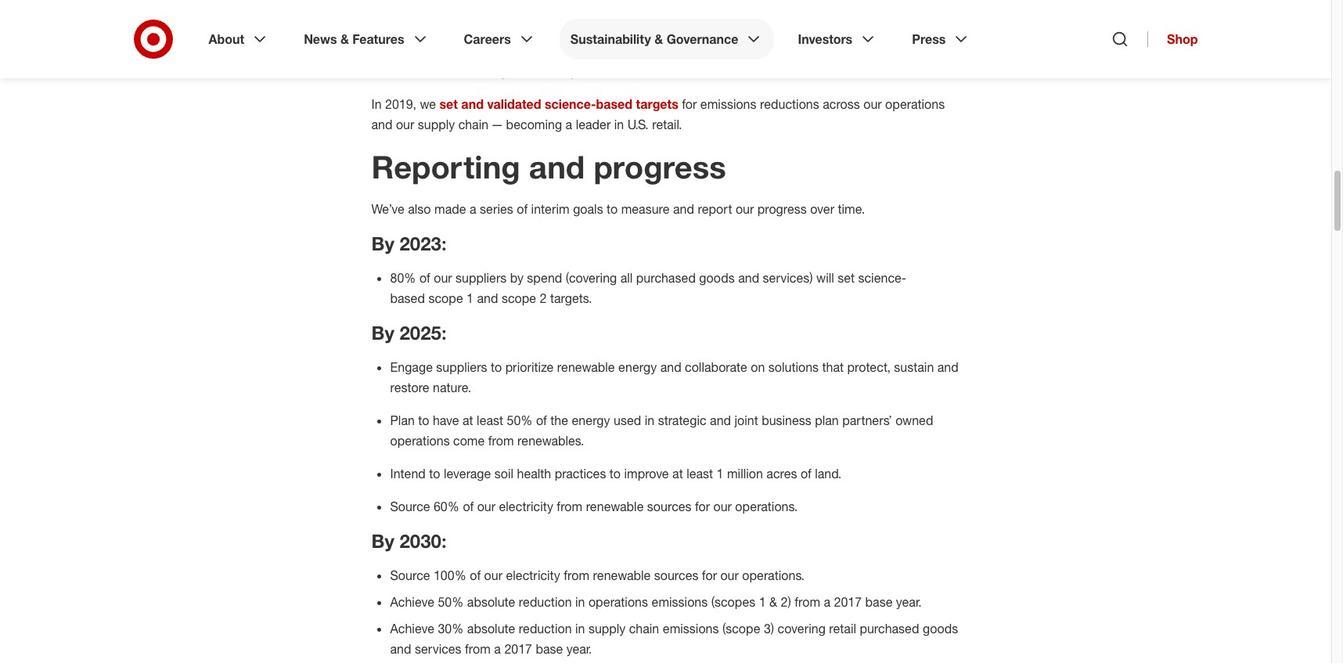 Task type: describe. For each thing, give the bounding box(es) containing it.
by for by 2023:
[[371, 232, 394, 255]]

0 vertical spatial progress
[[594, 148, 726, 185]]

(scope
[[723, 621, 761, 636]]

sustainability & governance link
[[560, 19, 775, 59]]

ensure
[[729, 43, 767, 59]]

1 vertical spatial 2017
[[834, 594, 862, 610]]

gas
[[810, 2, 830, 18]]

meaningful
[[402, 43, 464, 59]]

by 2030:
[[371, 529, 447, 553]]

2023:
[[400, 232, 447, 255]]

2 vertical spatial 1
[[759, 594, 766, 610]]

intend
[[390, 466, 426, 481]]

investors
[[798, 31, 853, 47]]

features
[[353, 31, 404, 47]]

solutions
[[769, 359, 819, 375]]

by for by 2030:
[[371, 529, 394, 553]]

0 horizontal spatial goods
[[699, 270, 735, 286]]

by 2025:
[[371, 321, 447, 344]]

our down million
[[714, 499, 732, 514]]

come
[[453, 433, 485, 449]]

to right "intend"
[[429, 466, 440, 481]]

our down soil
[[477, 499, 496, 514]]

made
[[434, 201, 466, 217]]

sources for source 100% of our electricity from renewable sources for our operations.
[[654, 568, 699, 583]]

across inside to help drive meaningful change across our sector and value chain and ensure that our emissions will contribute to no more than
[[512, 43, 550, 59]]

time.
[[838, 201, 865, 217]]

2
[[540, 290, 547, 306]]

absolute for 30%
[[467, 621, 515, 636]]

below
[[371, 23, 405, 38]]

acres
[[767, 466, 797, 481]]

argets
[[554, 290, 589, 306]]

year. inside achieve 30% absolute reduction in supply chain emissions (scope 3) covering retail purchased goods and services from a 2017 base year.
[[567, 641, 592, 657]]

0 horizontal spatial 1
[[467, 290, 474, 306]]

from inside achieve 30% absolute reduction in supply chain emissions (scope 3) covering retail purchased goods and services from a 2017 base year.
[[465, 641, 491, 657]]

1 vertical spatial progress
[[758, 201, 807, 217]]

1 vertical spatial energy
[[572, 413, 610, 428]]

1 vertical spatial 50%
[[438, 594, 464, 610]]

about
[[209, 31, 244, 47]]

2 scope from the left
[[502, 290, 536, 306]]

2030.
[[492, 23, 523, 38]]

1 horizontal spatial least
[[687, 466, 713, 481]]

shop link
[[1148, 31, 1198, 47]]

reduction for operations
[[519, 594, 572, 610]]

supply inside achieve 30% absolute reduction in supply chain emissions (scope 3) covering retail purchased goods and services from a 2017 base year.
[[589, 621, 626, 636]]

0 horizontal spatial least
[[477, 413, 503, 428]]

practices
[[555, 466, 606, 481]]

interim
[[531, 201, 570, 217]]

investors link
[[787, 19, 889, 59]]

business
[[649, 23, 703, 38]]

in inside achieve 30% absolute reduction in supply chain emissions (scope 3) covering retail purchased goods and services from a 2017 base year.
[[575, 621, 585, 636]]

to left prioritize
[[491, 359, 502, 375]]

have
[[433, 413, 459, 428]]

u.s.
[[628, 117, 649, 132]]

joined
[[590, 23, 624, 38]]

to left help
[[909, 23, 920, 38]]

sustainability
[[571, 31, 651, 47]]

race
[[828, 23, 859, 38]]

0 vertical spatial at
[[463, 413, 473, 428]]

sustain
[[894, 359, 934, 375]]

s'
[[884, 413, 892, 428]]

that inside to help drive meaningful change across our sector and value chain and ensure that our emissions will contribute to no more than
[[771, 43, 793, 59]]

we've also made a series of interim goals to measure and report our progress over time.
[[371, 201, 865, 217]]

we've for we've also made a series of interim goals to measure and report our progress over time.
[[371, 201, 405, 217]]

of left land.
[[801, 466, 812, 481]]

for inside for emissions reductions across our operations and our supply chain — becoming a leader in u.s. retail.
[[682, 96, 697, 112]]

goals
[[573, 201, 603, 217]]

to help drive meaningful change across our sector and value chain and ensure that our emissions will contribute to no more than
[[371, 23, 956, 79]]

renewable for 60%
[[586, 499, 644, 514]]

3)
[[764, 621, 774, 636]]

1 horizontal spatial base
[[866, 594, 893, 610]]

joint
[[735, 413, 758, 428]]

levels
[[440, 23, 471, 38]]

over
[[810, 201, 835, 217]]

leverage
[[444, 466, 491, 481]]

careers
[[464, 31, 511, 47]]

on
[[751, 359, 765, 375]]

services inside achieve 30% absolute reduction in supply chain emissions (scope 3) covering retail purchased goods and services from a 2017 base year.
[[415, 641, 462, 657]]

in 2019, we set and validated science-based targets
[[371, 96, 679, 112]]

we
[[420, 96, 436, 112]]

0 horizontal spatial by
[[475, 23, 488, 38]]

1 vertical spatial the
[[551, 413, 568, 428]]

soil
[[495, 466, 514, 481]]

validated
[[487, 96, 541, 112]]

a inside achieve 30% absolute reduction in supply chain emissions (scope 3) covering retail purchased goods and services from a 2017 base year.
[[494, 641, 501, 657]]

achieve for achieve 30% absolute reduction in supply chain emissions (scope 3) covering retail purchased goods and services from a 2017 base year.
[[390, 621, 435, 636]]

1 vertical spatial suppliers
[[436, 359, 487, 375]]

2 horizontal spatial by
[[893, 2, 907, 18]]

0 horizontal spatial set
[[440, 96, 458, 112]]

0 horizontal spatial 1.5
[[464, 63, 481, 79]]

100%
[[434, 568, 466, 583]]

of right series
[[517, 201, 528, 217]]

2 horizontal spatial &
[[770, 594, 777, 610]]

operations. for source 60% of our electricity from renewable sources for our operations.
[[735, 499, 798, 514]]

spend
[[527, 270, 562, 286]]

targets
[[636, 96, 679, 112]]

60%
[[434, 499, 460, 514]]

1 vertical spatial at
[[673, 466, 683, 481]]

measure
[[621, 201, 670, 217]]

our down business ambition for 1.5 and race to zero in the top of the page
[[796, 43, 814, 59]]

business ambition for 1.5 and race to zero
[[649, 23, 905, 38]]

renewables.
[[518, 433, 584, 449]]

used
[[614, 413, 641, 428]]

of right 60%
[[463, 499, 474, 514]]

governance
[[667, 31, 739, 47]]

based inside will set science- based
[[390, 290, 425, 306]]

set and validated science-based targets link
[[440, 96, 679, 112]]

series
[[480, 201, 513, 217]]

improve
[[624, 466, 669, 481]]

of up the renewables.
[[536, 413, 547, 428]]

careers link
[[453, 19, 547, 59]]

restore
[[390, 380, 430, 395]]

1 vertical spatial 1
[[717, 466, 724, 481]]

source 100% of our electricity from renewable sources for our operations.
[[390, 568, 805, 583]]

value
[[638, 43, 668, 59]]

our down investors link
[[864, 96, 882, 112]]

& for sustainability
[[655, 31, 663, 47]]

to right plan
[[418, 413, 429, 428]]

will inside will set science- based
[[817, 270, 834, 286]]

emissions inside achieve 30% absolute reduction in supply chain emissions (scope 3) covering retail purchased goods and services from a 2017 base year.
[[663, 621, 719, 636]]

1 horizontal spatial that
[[822, 359, 844, 375]]

all
[[621, 270, 633, 286]]

across inside for emissions reductions across our operations and our supply chain — becoming a leader in u.s. retail.
[[823, 96, 860, 112]]

0 vertical spatial services
[[763, 270, 810, 286]]

plan
[[815, 413, 839, 428]]

owned operations come from renewables.
[[390, 413, 934, 449]]

chain inside achieve 30% absolute reduction in supply chain emissions (scope 3) covering retail purchased goods and services from a 2017 base year.
[[629, 621, 659, 636]]

absolute for 50%
[[467, 594, 515, 610]]

2017 inside achieve 30% absolute reduction in supply chain emissions (scope 3) covering retail purchased goods and services from a 2017 base year.
[[504, 641, 532, 657]]

warming.
[[528, 63, 579, 79]]

0 vertical spatial 1.5
[[783, 23, 800, 38]]

sustainability & governance
[[571, 31, 739, 47]]

owned
[[896, 413, 934, 428]]

operations for achieve 50% absolute reduction in operations emissions (scopes 1 & 2) from a 2017 base year.
[[589, 594, 648, 610]]

of right 80%
[[420, 270, 430, 286]]

set inside will set science- based
[[838, 270, 855, 286]]

source 60% of our electricity from renewable sources for our operations.
[[390, 499, 798, 514]]

change
[[468, 43, 509, 59]]

news
[[304, 31, 337, 47]]

1.5 degree warming.
[[464, 63, 579, 79]]

report
[[698, 201, 732, 217]]



Task type: locate. For each thing, give the bounding box(es) containing it.
intend to leverage soil health practices to improve at least 1 million acres of land.
[[390, 466, 842, 481]]

supply down we
[[418, 117, 455, 132]]

services
[[763, 270, 810, 286], [415, 641, 462, 657]]

year.
[[896, 594, 922, 610], [567, 641, 592, 657]]

electricity for 60%
[[499, 499, 553, 514]]

emissions down ensure
[[700, 96, 757, 112]]

science- inside will set science- based
[[858, 270, 907, 286]]

set right we
[[440, 96, 458, 112]]

1 vertical spatial by
[[371, 321, 394, 344]]

achieve for achieve 50% absolute reduction in operations emissions (scopes 1 & 2) from a 2017 base year.
[[390, 594, 435, 610]]

our down the 2023:
[[434, 270, 452, 286]]

absolute inside achieve 30% absolute reduction in supply chain emissions (scope 3) covering retail purchased goods and services from a 2017 base year.
[[467, 621, 515, 636]]

1 vertical spatial operations.
[[742, 568, 805, 583]]

to have at least 50% of the energy used in strategic and joint business plan partner s'
[[418, 413, 892, 428]]

our up "(scopes"
[[721, 568, 739, 583]]

2 absolute from the top
[[467, 621, 515, 636]]

energy left the used
[[572, 413, 610, 428]]

1 vertical spatial renewable
[[586, 499, 644, 514]]

1.5 right than
[[464, 63, 481, 79]]

emissions down race on the right
[[818, 43, 874, 59]]

1 horizontal spatial the
[[627, 23, 645, 38]]

1 horizontal spatial based
[[596, 96, 633, 112]]

more
[[404, 63, 432, 79]]

reduction inside achieve 30% absolute reduction in supply chain emissions (scope 3) covering retail purchased goods and services from a 2017 base year.
[[519, 621, 572, 636]]

emissions inside to help drive meaningful change across our sector and value chain and ensure that our emissions will contribute to no more than
[[818, 43, 874, 59]]

renewable down intend to leverage soil health practices to improve at least 1 million acres of land. on the bottom of the page
[[586, 499, 644, 514]]

30% inside the greenhouse gas emissions by 30% below 2017 levels by 2030.
[[910, 2, 936, 18]]

also up sector
[[563, 23, 586, 38]]

supply inside for emissions reductions across our operations and our supply chain — becoming a leader in u.s. retail.
[[418, 117, 455, 132]]

2)
[[781, 594, 791, 610]]

chain down achieve 50% absolute reduction in operations emissions (scopes 1 & 2) from a 2017 base year.
[[629, 621, 659, 636]]

based down 80%
[[390, 290, 425, 306]]

we've right 2030. on the left top
[[527, 23, 560, 38]]

collaborate
[[685, 359, 748, 375]]

source for source 60% of our electricity from renewable sources for our operations.
[[390, 499, 430, 514]]

emissions up the 'race to zero' "link"
[[834, 2, 890, 18]]

at right improve
[[673, 466, 683, 481]]

0 vertical spatial chain
[[671, 43, 701, 59]]

30% down 100%
[[438, 621, 464, 636]]

30% inside achieve 30% absolute reduction in supply chain emissions (scope 3) covering retail purchased goods and services from a 2017 base year.
[[438, 621, 464, 636]]

by up change
[[475, 23, 488, 38]]

chain left —
[[458, 117, 489, 132]]

& for news
[[341, 31, 349, 47]]

1 horizontal spatial goods
[[923, 621, 959, 636]]

2 achieve from the top
[[390, 621, 435, 636]]

1 achieve from the top
[[390, 594, 435, 610]]

greenhouse gas emissions by 30% below 2017 levels by 2030.
[[371, 2, 936, 38]]

t
[[550, 290, 554, 306]]

nature.
[[433, 380, 471, 395]]

operations. down acres
[[735, 499, 798, 514]]

for emissions reductions across our operations and our supply chain — becoming a leader in u.s. retail.
[[371, 96, 945, 132]]

goods inside achieve 30% absolute reduction in supply chain emissions (scope 3) covering retail purchased goods and services from a 2017 base year.
[[923, 621, 959, 636]]

for
[[763, 23, 779, 38], [682, 96, 697, 112], [695, 499, 710, 514], [702, 568, 717, 583]]

0 horizontal spatial at
[[463, 413, 473, 428]]

2025:
[[400, 321, 447, 344]]

1 horizontal spatial science-
[[858, 270, 907, 286]]

1 vertical spatial based
[[390, 290, 425, 306]]

million
[[727, 466, 763, 481]]

will down zero
[[877, 43, 895, 59]]

0 horizontal spatial services
[[415, 641, 462, 657]]

chain down "business"
[[671, 43, 701, 59]]

1 horizontal spatial by
[[510, 270, 524, 286]]

1 vertical spatial base
[[536, 641, 563, 657]]

(
[[566, 270, 569, 286]]

0 vertical spatial renewable
[[557, 359, 615, 375]]

sources down improve
[[647, 499, 692, 514]]

0 vertical spatial least
[[477, 413, 503, 428]]

progress left over
[[758, 201, 807, 217]]

1 vertical spatial reduction
[[519, 621, 572, 636]]

1 horizontal spatial will
[[877, 43, 895, 59]]

1 reduction from the top
[[519, 594, 572, 610]]

purchased right all
[[636, 270, 696, 286]]

1 horizontal spatial we've
[[527, 23, 560, 38]]

our up warming.
[[553, 43, 572, 59]]

2 by from the top
[[371, 321, 394, 344]]

electricity
[[499, 499, 553, 514], [506, 568, 560, 583]]

reductions
[[760, 96, 819, 112]]

covering inside achieve 30% absolute reduction in supply chain emissions (scope 3) covering retail purchased goods and services from a 2017 base year.
[[778, 621, 826, 636]]

0 vertical spatial operations.
[[735, 499, 798, 514]]

0 vertical spatial 2017
[[409, 23, 436, 38]]

by
[[371, 232, 394, 255], [371, 321, 394, 344], [371, 529, 394, 553]]

retail.
[[652, 117, 682, 132]]

0 vertical spatial 1
[[467, 290, 474, 306]]

that left protect,
[[822, 359, 844, 375]]

1 horizontal spatial scope
[[502, 290, 536, 306]]

base
[[866, 594, 893, 610], [536, 641, 563, 657]]

2017 inside the greenhouse gas emissions by 30% below 2017 levels by 2030.
[[409, 23, 436, 38]]

also for joined
[[563, 23, 586, 38]]

of right 100%
[[470, 568, 481, 583]]

1 horizontal spatial 30%
[[910, 2, 936, 18]]

1 horizontal spatial at
[[673, 466, 683, 481]]

1 vertical spatial source
[[390, 568, 430, 583]]

covering
[[569, 270, 617, 286], [778, 621, 826, 636]]

that down business ambition for 1.5 and race to zero in the top of the page
[[771, 43, 793, 59]]

our right 100%
[[484, 568, 503, 583]]

0 vertical spatial electricity
[[499, 499, 553, 514]]

2 vertical spatial by
[[371, 529, 394, 553]]

0 horizontal spatial purchased
[[636, 270, 696, 286]]

0 vertical spatial suppliers
[[456, 270, 507, 286]]

by left 2025:
[[371, 321, 394, 344]]

0 horizontal spatial base
[[536, 641, 563, 657]]

and restore nature.
[[390, 359, 959, 395]]

0 horizontal spatial that
[[771, 43, 793, 59]]

0 vertical spatial set
[[440, 96, 458, 112]]

the
[[627, 23, 645, 38], [551, 413, 568, 428]]

0 vertical spatial achieve
[[390, 594, 435, 610]]

chain inside for emissions reductions across our operations and our supply chain — becoming a leader in u.s. retail.
[[458, 117, 489, 132]]

scope
[[429, 290, 463, 306], [502, 290, 536, 306]]

scope down '80% of our suppliers by spend'
[[429, 290, 463, 306]]

source down "intend"
[[390, 499, 430, 514]]

operations down plan
[[390, 433, 450, 449]]

emissions down achieve 50% absolute reduction in operations emissions (scopes 1 & 2) from a 2017 base year.
[[663, 621, 719, 636]]

science- right )
[[858, 270, 907, 286]]

1 left 2)
[[759, 594, 766, 610]]

)
[[810, 270, 813, 286]]

1 vertical spatial absolute
[[467, 621, 515, 636]]

achieve 30% absolute reduction in supply chain emissions (scope 3) covering retail purchased goods and services from a 2017 base year.
[[390, 621, 959, 657]]

1 vertical spatial covering
[[778, 621, 826, 636]]

1 vertical spatial set
[[838, 270, 855, 286]]

no
[[386, 63, 400, 79]]

energy up the used
[[619, 359, 657, 375]]

also for made
[[408, 201, 431, 217]]

will set science- based
[[390, 270, 907, 306]]

prioritize
[[505, 359, 554, 375]]

will inside to help drive meaningful change across our sector and value chain and ensure that our emissions will contribute to no more than
[[877, 43, 895, 59]]

0 horizontal spatial science-
[[545, 96, 596, 112]]

1 horizontal spatial 1
[[717, 466, 724, 481]]

0 vertical spatial 50%
[[507, 413, 533, 428]]

supply down 'source 100% of our electricity from renewable sources for our operations.'
[[589, 621, 626, 636]]

0 vertical spatial purchased
[[636, 270, 696, 286]]

and inside 'and restore nature.'
[[938, 359, 959, 375]]

emissions inside for emissions reductions across our operations and our supply chain — becoming a leader in u.s. retail.
[[700, 96, 757, 112]]

1 scope from the left
[[429, 290, 463, 306]]

3 by from the top
[[371, 529, 394, 553]]

source for source 100% of our electricity from renewable sources for our operations.
[[390, 568, 430, 583]]

we've also joined the
[[527, 23, 649, 38]]

across right reductions
[[823, 96, 860, 112]]

base inside achieve 30% absolute reduction in supply chain emissions (scope 3) covering retail purchased goods and services from a 2017 base year.
[[536, 641, 563, 657]]

land.
[[815, 466, 842, 481]]

reduction for supply
[[519, 621, 572, 636]]

1 vertical spatial electricity
[[506, 568, 560, 583]]

1 vertical spatial across
[[823, 96, 860, 112]]

to left improve
[[610, 466, 621, 481]]

operations down contribute
[[885, 96, 945, 112]]

and inside achieve 30% absolute reduction in supply chain emissions (scope 3) covering retail purchased goods and services from a 2017 base year.
[[390, 641, 411, 657]]

renewable for 100%
[[593, 568, 651, 583]]

by up 80%
[[371, 232, 394, 255]]

the up "value"
[[627, 23, 645, 38]]

0 horizontal spatial &
[[341, 31, 349, 47]]

0 vertical spatial by
[[893, 2, 907, 18]]

1 horizontal spatial 1.5
[[783, 23, 800, 38]]

1 vertical spatial that
[[822, 359, 844, 375]]

we've
[[527, 23, 560, 38], [371, 201, 405, 217]]

absolute
[[467, 594, 515, 610], [467, 621, 515, 636]]

1 vertical spatial 1.5
[[464, 63, 481, 79]]

set
[[440, 96, 458, 112], [838, 270, 855, 286]]

0 vertical spatial reduction
[[519, 594, 572, 610]]

0 vertical spatial across
[[512, 43, 550, 59]]

chain
[[671, 43, 701, 59], [458, 117, 489, 132], [629, 621, 659, 636]]

0 horizontal spatial based
[[390, 290, 425, 306]]

1 left million
[[717, 466, 724, 481]]

engage suppliers to prioritize renewable energy and collaborate on solutions that protect, sustain
[[390, 359, 934, 375]]

2 source from the top
[[390, 568, 430, 583]]

achieve inside achieve 30% absolute reduction in supply chain emissions (scope 3) covering retail purchased goods and services from a 2017 base year.
[[390, 621, 435, 636]]

( covering all purchased goods and services )
[[566, 270, 813, 286]]

we've for we've also joined the
[[527, 23, 560, 38]]

2019,
[[385, 96, 417, 112]]

30% up help
[[910, 2, 936, 18]]

0 horizontal spatial the
[[551, 413, 568, 428]]

0 horizontal spatial 2017
[[409, 23, 436, 38]]

1 horizontal spatial services
[[763, 270, 810, 286]]

will right )
[[817, 270, 834, 286]]

purchased right retail
[[860, 621, 920, 636]]

in
[[371, 96, 382, 112]]

a inside for emissions reductions across our operations and our supply chain — becoming a leader in u.s. retail.
[[566, 117, 572, 132]]

renewable up achieve 50% absolute reduction in operations emissions (scopes 1 & 2) from a 2017 base year.
[[593, 568, 651, 583]]

electricity for 100%
[[506, 568, 560, 583]]

by for by 2025:
[[371, 321, 394, 344]]

a
[[566, 117, 572, 132], [470, 201, 476, 217], [824, 594, 831, 610], [494, 641, 501, 657]]

that
[[771, 43, 793, 59], [822, 359, 844, 375]]

1 vertical spatial least
[[687, 466, 713, 481]]

the up the renewables.
[[551, 413, 568, 428]]

to right goals
[[607, 201, 618, 217]]

to left zero
[[862, 23, 874, 38]]

supply
[[418, 117, 455, 132], [589, 621, 626, 636]]

at up come
[[463, 413, 473, 428]]

0 horizontal spatial across
[[512, 43, 550, 59]]

suppliers
[[456, 270, 507, 286], [436, 359, 487, 375]]

0 vertical spatial science-
[[545, 96, 596, 112]]

our down 2019, at the top left
[[396, 117, 414, 132]]

and
[[804, 23, 825, 38], [614, 43, 635, 59], [705, 43, 726, 59], [461, 96, 484, 112], [371, 117, 393, 132], [529, 148, 585, 185], [673, 201, 694, 217], [738, 270, 760, 286], [477, 290, 498, 306], [660, 359, 682, 375], [938, 359, 959, 375], [710, 413, 731, 428], [390, 641, 411, 657]]

and inside for emissions reductions across our operations and our supply chain — becoming a leader in u.s. retail.
[[371, 117, 393, 132]]

0 vertical spatial energy
[[619, 359, 657, 375]]

strategic
[[658, 413, 707, 428]]

1 horizontal spatial chain
[[629, 621, 659, 636]]

also
[[563, 23, 586, 38], [408, 201, 431, 217]]

1 vertical spatial year.
[[567, 641, 592, 657]]

50% down 100%
[[438, 594, 464, 610]]

at
[[463, 413, 473, 428], [673, 466, 683, 481]]

0 horizontal spatial 50%
[[438, 594, 464, 610]]

0 vertical spatial absolute
[[467, 594, 515, 610]]

(scopes
[[711, 594, 756, 610]]

suppliers up scope 1 and scope 2 t argets .
[[456, 270, 507, 286]]

1 horizontal spatial supply
[[589, 621, 626, 636]]

based up leader
[[596, 96, 633, 112]]

1 horizontal spatial 50%
[[507, 413, 533, 428]]

50%
[[507, 413, 533, 428], [438, 594, 464, 610]]

0 horizontal spatial year.
[[567, 641, 592, 657]]

1 horizontal spatial across
[[823, 96, 860, 112]]

0 horizontal spatial covering
[[569, 270, 617, 286]]

80% of our suppliers by spend
[[390, 270, 562, 286]]

1 horizontal spatial set
[[838, 270, 855, 286]]

sources up achieve 50% absolute reduction in operations emissions (scopes 1 & 2) from a 2017 base year.
[[654, 568, 699, 583]]

operations. up 2)
[[742, 568, 805, 583]]

of
[[517, 201, 528, 217], [420, 270, 430, 286], [536, 413, 547, 428], [801, 466, 812, 481], [463, 499, 474, 514], [470, 568, 481, 583]]

to left no
[[371, 63, 383, 79]]

scope left 2 at the top of the page
[[502, 290, 536, 306]]

from inside owned operations come from renewables.
[[488, 433, 514, 449]]

least
[[477, 413, 503, 428], [687, 466, 713, 481]]

0 vertical spatial covering
[[569, 270, 617, 286]]

0 vertical spatial will
[[877, 43, 895, 59]]

1 source from the top
[[390, 499, 430, 514]]

1 vertical spatial achieve
[[390, 621, 435, 636]]

2 horizontal spatial 1
[[759, 594, 766, 610]]

zero
[[878, 23, 905, 38]]

1 absolute from the top
[[467, 594, 515, 610]]

operations inside owned operations come from renewables.
[[390, 433, 450, 449]]

progress down retail.
[[594, 148, 726, 185]]

emissions inside the greenhouse gas emissions by 30% below 2017 levels by 2030.
[[834, 2, 890, 18]]

operations down 'source 100% of our electricity from renewable sources for our operations.'
[[589, 594, 648, 610]]

1.5 down greenhouse
[[783, 23, 800, 38]]

source down by 2030:
[[390, 568, 430, 583]]

suppliers up nature.
[[436, 359, 487, 375]]

also left "made"
[[408, 201, 431, 217]]

in inside for emissions reductions across our operations and our supply chain — becoming a leader in u.s. retail.
[[614, 117, 624, 132]]

by left 2030:
[[371, 529, 394, 553]]

about link
[[198, 19, 280, 59]]

1 horizontal spatial 2017
[[504, 641, 532, 657]]

greenhouse
[[740, 2, 807, 18]]

press
[[912, 31, 946, 47]]

health
[[517, 466, 551, 481]]

operations
[[885, 96, 945, 112], [390, 433, 450, 449], [589, 594, 648, 610]]

emissions up achieve 30% absolute reduction in supply chain emissions (scope 3) covering retail purchased goods and services from a 2017 base year. on the bottom of page
[[652, 594, 708, 610]]

covering down 2)
[[778, 621, 826, 636]]

2 reduction from the top
[[519, 621, 572, 636]]

contribute
[[899, 43, 956, 59]]

.
[[589, 290, 592, 306]]

least up come
[[477, 413, 503, 428]]

purchased inside achieve 30% absolute reduction in supply chain emissions (scope 3) covering retail purchased goods and services from a 2017 base year.
[[860, 621, 920, 636]]

we've up by 2023:
[[371, 201, 405, 217]]

1 horizontal spatial year.
[[896, 594, 922, 610]]

1 horizontal spatial operations
[[589, 594, 648, 610]]

0 vertical spatial operations
[[885, 96, 945, 112]]

set right )
[[838, 270, 855, 286]]

across up 1.5 degree warming.
[[512, 43, 550, 59]]

1 down '80% of our suppliers by spend'
[[467, 290, 474, 306]]

in
[[614, 117, 624, 132], [645, 413, 655, 428], [575, 594, 585, 610], [575, 621, 585, 636]]

0 vertical spatial base
[[866, 594, 893, 610]]

1 horizontal spatial energy
[[619, 359, 657, 375]]

by up scope 1 and scope 2 t argets .
[[510, 270, 524, 286]]

1 by from the top
[[371, 232, 394, 255]]

0 horizontal spatial supply
[[418, 117, 455, 132]]

our right report
[[736, 201, 754, 217]]

operations inside for emissions reductions across our operations and our supply chain — becoming a leader in u.s. retail.
[[885, 96, 945, 112]]

1 vertical spatial chain
[[458, 117, 489, 132]]

sector
[[575, 43, 610, 59]]

operations for for emissions reductions across our operations and our supply chain — becoming a leader in u.s. retail.
[[885, 96, 945, 112]]

0 vertical spatial year.
[[896, 594, 922, 610]]

renewable right prioritize
[[557, 359, 615, 375]]

least left million
[[687, 466, 713, 481]]

news & features
[[304, 31, 404, 47]]

chain inside to help drive meaningful change across our sector and value chain and ensure that our emissions will contribute to no more than
[[671, 43, 701, 59]]

50% up the renewables.
[[507, 413, 533, 428]]

0 horizontal spatial energy
[[572, 413, 610, 428]]

by up zero
[[893, 2, 907, 18]]

1 vertical spatial we've
[[371, 201, 405, 217]]

1 vertical spatial sources
[[654, 568, 699, 583]]

2 vertical spatial by
[[510, 270, 524, 286]]

1 vertical spatial will
[[817, 270, 834, 286]]

covering up .
[[569, 270, 617, 286]]

science- up leader
[[545, 96, 596, 112]]

2030:
[[400, 529, 447, 553]]

sources
[[647, 499, 692, 514], [654, 568, 699, 583]]

operations. for source 100% of our electricity from renewable sources for our operations.
[[742, 568, 805, 583]]

2 vertical spatial 2017
[[504, 641, 532, 657]]

2017
[[409, 23, 436, 38], [834, 594, 862, 610], [504, 641, 532, 657]]

energy
[[619, 359, 657, 375], [572, 413, 610, 428]]

2 vertical spatial operations
[[589, 594, 648, 610]]

sources for source 60% of our electricity from renewable sources for our operations.
[[647, 499, 692, 514]]

leader
[[576, 117, 611, 132]]

goods
[[699, 270, 735, 286], [923, 621, 959, 636]]



Task type: vqa. For each thing, say whether or not it's contained in the screenshot.
price.
no



